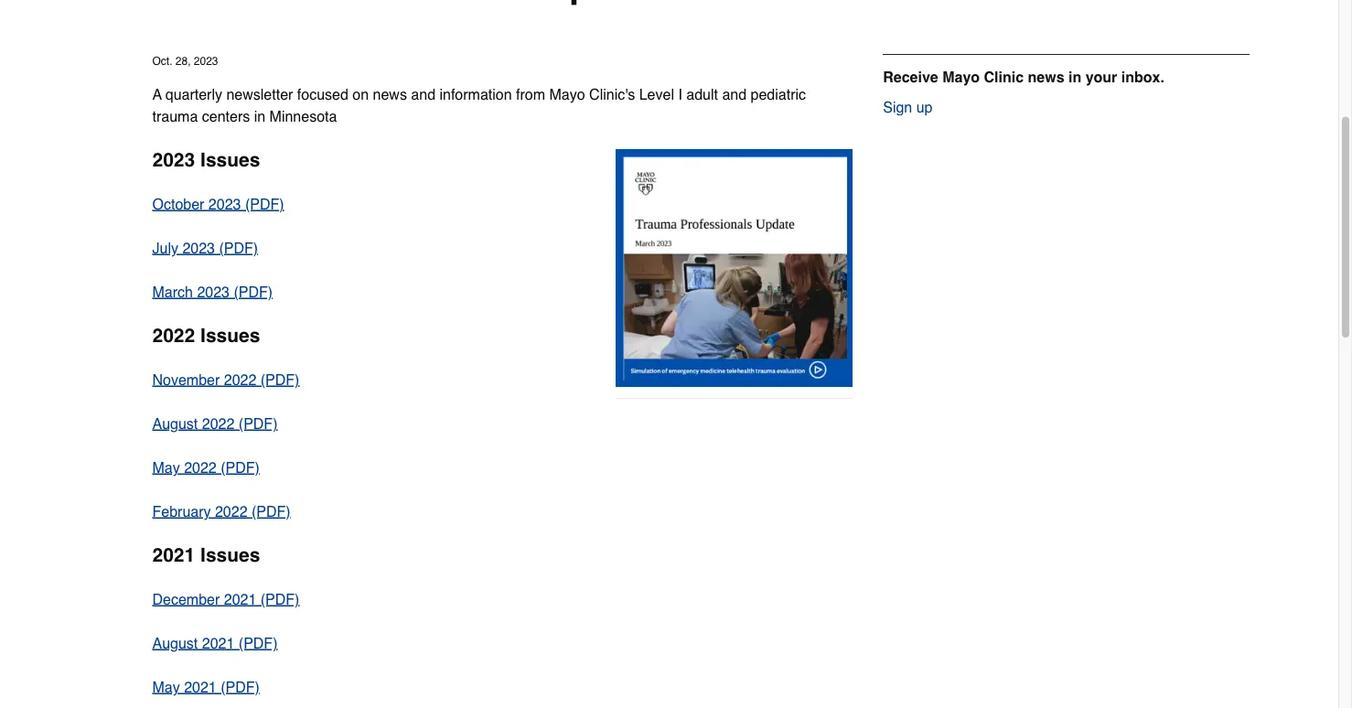 Task type: locate. For each thing, give the bounding box(es) containing it.
(pdf) down october 2023 (pdf) link
[[219, 240, 258, 256]]

and right the adult
[[723, 86, 747, 103]]

2022 down november 2022 (pdf) link
[[202, 415, 235, 432]]

august 2022 (pdf) link
[[152, 415, 278, 432]]

1 vertical spatial may
[[152, 679, 180, 696]]

news right the "on"
[[373, 86, 407, 103]]

1 may from the top
[[152, 459, 180, 476]]

0 horizontal spatial mayo
[[550, 86, 585, 103]]

(pdf) down december 2021 (pdf)
[[239, 635, 278, 652]]

clinic
[[984, 68, 1024, 85]]

may 2021 (pdf)
[[152, 679, 260, 696]]

and
[[411, 86, 436, 103], [723, 86, 747, 103]]

august down november
[[152, 415, 198, 432]]

2022 down august 2022 (pdf)
[[184, 459, 217, 476]]

in down "newsletter"
[[254, 108, 266, 125]]

(pdf) up august 2021 (pdf)
[[261, 591, 300, 608]]

2023 for march
[[197, 283, 230, 300]]

issues
[[201, 149, 260, 171], [201, 325, 260, 347], [201, 545, 260, 567]]

inbox.
[[1122, 68, 1165, 85]]

mayo
[[943, 68, 980, 85], [550, 86, 585, 103]]

may up february
[[152, 459, 180, 476]]

centers
[[202, 108, 250, 125]]

2022 right february
[[215, 503, 248, 520]]

july
[[152, 240, 178, 256]]

2021 for may 2021 (pdf)
[[184, 679, 217, 696]]

quarterly
[[165, 86, 222, 103]]

2021 down december 2021 (pdf)
[[202, 635, 235, 652]]

(pdf) up 2021 issues at the left of the page
[[252, 503, 291, 520]]

adult
[[687, 86, 719, 103]]

november 2022 (pdf) link
[[152, 371, 300, 388]]

3 issues from the top
[[201, 545, 260, 567]]

0 vertical spatial in
[[1069, 68, 1082, 85]]

level
[[640, 86, 675, 103]]

1 august from the top
[[152, 415, 198, 432]]

(pdf) up august 2022 (pdf) "link"
[[261, 371, 300, 388]]

and left information
[[411, 86, 436, 103]]

(pdf)
[[245, 196, 284, 213], [219, 240, 258, 256], [234, 283, 273, 300], [261, 371, 300, 388], [239, 415, 278, 432], [221, 459, 260, 476], [252, 503, 291, 520], [261, 591, 300, 608], [239, 635, 278, 652], [221, 679, 260, 696]]

issues down centers
[[201, 149, 260, 171]]

february
[[152, 503, 211, 520]]

2023 right october
[[209, 196, 241, 213]]

2 may from the top
[[152, 679, 180, 696]]

august down december
[[152, 635, 198, 652]]

july 2023 (pdf) link
[[152, 240, 258, 256]]

2 issues from the top
[[201, 325, 260, 347]]

august
[[152, 415, 198, 432], [152, 635, 198, 652]]

(pdf) down august 2021 (pdf)
[[221, 679, 260, 696]]

(pdf) down november 2022 (pdf) link
[[239, 415, 278, 432]]

2022 for november
[[224, 371, 257, 388]]

2022
[[152, 325, 195, 347], [224, 371, 257, 388], [202, 415, 235, 432], [184, 459, 217, 476], [215, 503, 248, 520]]

2023 for july
[[183, 240, 215, 256]]

1 and from the left
[[411, 86, 436, 103]]

2023 right july
[[183, 240, 215, 256]]

1 vertical spatial in
[[254, 108, 266, 125]]

1 horizontal spatial in
[[1069, 68, 1082, 85]]

november 2022 (pdf)
[[152, 371, 300, 388]]

2021 down august 2021 (pdf)
[[184, 679, 217, 696]]

clinic's
[[590, 86, 635, 103]]

in
[[1069, 68, 1082, 85], [254, 108, 266, 125]]

news right clinic
[[1028, 68, 1065, 85]]

0 vertical spatial may
[[152, 459, 180, 476]]

2 vertical spatial issues
[[201, 545, 260, 567]]

2021 issues
[[152, 545, 260, 567]]

2022 up august 2022 (pdf) "link"
[[224, 371, 257, 388]]

mayo left clinic
[[943, 68, 980, 85]]

2022 for august
[[202, 415, 235, 432]]

august 2021 (pdf)
[[152, 635, 278, 652]]

a
[[152, 86, 162, 103]]

august for august 2021 (pdf)
[[152, 635, 198, 652]]

2021
[[152, 545, 195, 567], [224, 591, 257, 608], [202, 635, 235, 652], [184, 679, 217, 696]]

0 horizontal spatial news
[[373, 86, 407, 103]]

may down august 2021 (pdf)
[[152, 679, 180, 696]]

july 2023 (pdf)
[[152, 240, 258, 256]]

2023 issues
[[152, 149, 260, 171]]

october 2023 (pdf) link
[[152, 196, 284, 213]]

(pdf) down the 2023 issues
[[245, 196, 284, 213]]

0 vertical spatial august
[[152, 415, 198, 432]]

2 august from the top
[[152, 635, 198, 652]]

pediatric
[[751, 86, 806, 103]]

2022 for may
[[184, 459, 217, 476]]

i
[[679, 86, 683, 103]]

february 2022 (pdf)
[[152, 503, 291, 520]]

0 horizontal spatial in
[[254, 108, 266, 125]]

news
[[1028, 68, 1065, 85], [373, 86, 407, 103]]

march
[[152, 283, 193, 300]]

february 2022 (pdf) link
[[152, 503, 291, 520]]

1 horizontal spatial mayo
[[943, 68, 980, 85]]

issues up december 2021 (pdf)
[[201, 545, 260, 567]]

issues up november 2022 (pdf)
[[201, 325, 260, 347]]

2021 up august 2021 (pdf)
[[224, 591, 257, 608]]

(pdf) for march 2023 (pdf)
[[234, 283, 273, 300]]

issues for 2022 issues
[[201, 325, 260, 347]]

(pdf) up february 2022 (pdf)
[[221, 459, 260, 476]]

2021 for december 2021 (pdf)
[[224, 591, 257, 608]]

(pdf) up 2022 issues at the top left
[[234, 283, 273, 300]]

2021 for august 2021 (pdf)
[[202, 635, 235, 652]]

1 vertical spatial august
[[152, 635, 198, 652]]

1 horizontal spatial and
[[723, 86, 747, 103]]

0 horizontal spatial and
[[411, 86, 436, 103]]

2023
[[194, 55, 218, 68], [152, 149, 195, 171], [209, 196, 241, 213], [183, 240, 215, 256], [197, 283, 230, 300]]

(pdf) for october 2023 (pdf)
[[245, 196, 284, 213]]

mayo right the from
[[550, 86, 585, 103]]

oct.
[[152, 55, 173, 68]]

1 issues from the top
[[201, 149, 260, 171]]

2023 right march
[[197, 283, 230, 300]]

(pdf) for july 2023 (pdf)
[[219, 240, 258, 256]]

receive
[[884, 68, 939, 85]]

0 vertical spatial issues
[[201, 149, 260, 171]]

a quarterly newsletter focused on news and information from mayo clinic's level i adult and pediatric trauma centers in minnesota
[[152, 86, 806, 125]]

in left your
[[1069, 68, 1082, 85]]

may
[[152, 459, 180, 476], [152, 679, 180, 696]]

1 vertical spatial issues
[[201, 325, 260, 347]]



Task type: vqa. For each thing, say whether or not it's contained in the screenshot.
the study inside the The purpose of this study is to look for ways to test how muscle tissue differs between people.
no



Task type: describe. For each thing, give the bounding box(es) containing it.
(pdf) for may 2022 (pdf)
[[221, 459, 260, 476]]

2023 right 28,
[[194, 55, 218, 68]]

(pdf) for november 2022 (pdf)
[[261, 371, 300, 388]]

2023 for october
[[209, 196, 241, 213]]

2022 for february
[[215, 503, 248, 520]]

october
[[152, 196, 205, 213]]

your
[[1086, 68, 1118, 85]]

oct. 28, 2023
[[152, 55, 218, 68]]

october 2023 (pdf)
[[152, 196, 284, 213]]

december
[[152, 591, 220, 608]]

(pdf) for february 2022 (pdf)
[[252, 503, 291, 520]]

may 2022 (pdf)
[[152, 459, 260, 476]]

from
[[516, 86, 546, 103]]

up
[[917, 99, 933, 116]]

2023 up october
[[152, 149, 195, 171]]

minnesota
[[270, 108, 337, 125]]

2 and from the left
[[723, 86, 747, 103]]

issues for 2021 issues
[[201, 545, 260, 567]]

august 2022 (pdf)
[[152, 415, 278, 432]]

may for may 2021 (pdf)
[[152, 679, 180, 696]]

focused
[[297, 86, 349, 103]]

mayo inside a quarterly newsletter focused on news and information from mayo clinic's level i adult and pediatric trauma centers in minnesota
[[550, 86, 585, 103]]

in inside a quarterly newsletter focused on news and information from mayo clinic's level i adult and pediatric trauma centers in minnesota
[[254, 108, 266, 125]]

2022 issues
[[152, 325, 260, 347]]

sign
[[884, 99, 913, 116]]

information
[[440, 86, 512, 103]]

news inside a quarterly newsletter focused on news and information from mayo clinic's level i adult and pediatric trauma centers in minnesota
[[373, 86, 407, 103]]

march 2023 (pdf)
[[152, 283, 273, 300]]

december 2021 (pdf)
[[152, 591, 300, 608]]

(pdf) for may 2021 (pdf)
[[221, 679, 260, 696]]

on
[[353, 86, 369, 103]]

2022 down march
[[152, 325, 195, 347]]

august for august 2022 (pdf)
[[152, 415, 198, 432]]

(pdf) for august 2022 (pdf)
[[239, 415, 278, 432]]

december 2021 (pdf) link
[[152, 591, 300, 608]]

may 2021 (pdf) link
[[152, 679, 260, 696]]

march 2023 (pdf) link
[[152, 283, 273, 300]]

november
[[152, 371, 220, 388]]

2021 down february
[[152, 545, 195, 567]]

(pdf) for december 2021 (pdf)
[[261, 591, 300, 608]]

newsletter
[[226, 86, 293, 103]]

trauma
[[152, 108, 198, 125]]

issues for 2023 issues
[[201, 149, 260, 171]]

(pdf) for august 2021 (pdf)
[[239, 635, 278, 652]]

august 2021 (pdf) link
[[152, 635, 278, 652]]

receive mayo clinic news in your inbox.
[[884, 68, 1165, 85]]

may 2022 (pdf) link
[[152, 459, 260, 476]]

28,
[[176, 55, 191, 68]]

1 horizontal spatial news
[[1028, 68, 1065, 85]]

sign up
[[884, 99, 933, 116]]

may for may 2022 (pdf)
[[152, 459, 180, 476]]



